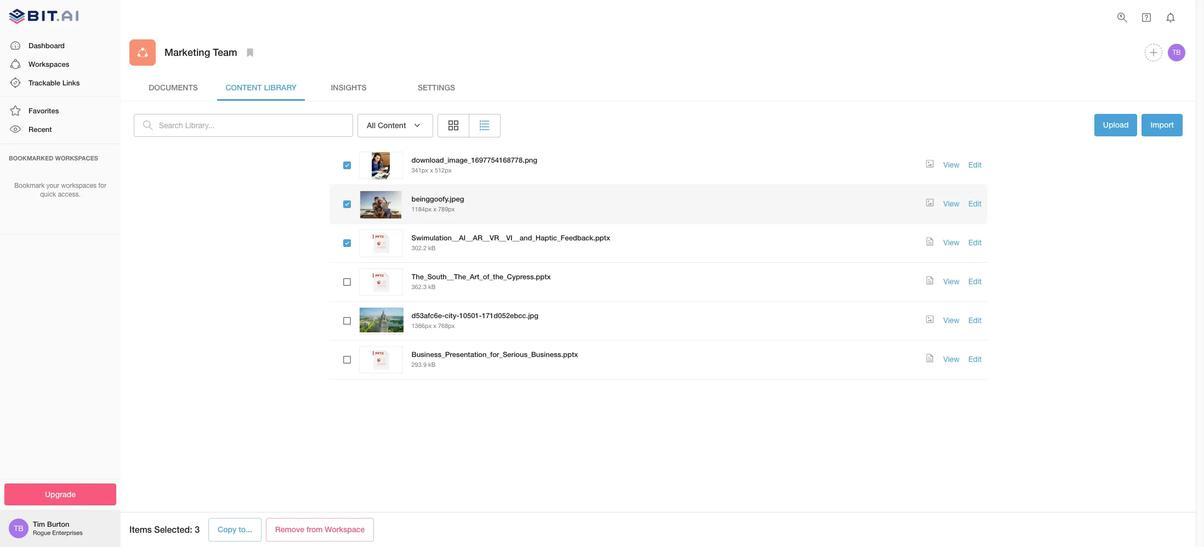 Task type: vqa. For each thing, say whether or not it's contained in the screenshot.


Task type: describe. For each thing, give the bounding box(es) containing it.
the_south__the_art_of_the_cypress.pptx 362.3 kb
[[412, 272, 551, 291]]

swimulation__ai__ar__vr__vi__and_haptic_feedback.pptx 302.2 kb
[[412, 233, 610, 252]]

bookmark
[[14, 182, 45, 189]]

links
[[62, 78, 80, 87]]

kb for business_presentation_for_serious_business.pptx
[[428, 362, 436, 368]]

content library
[[225, 83, 297, 92]]

workspaces
[[55, 154, 98, 162]]

to...
[[239, 525, 252, 535]]

1366px
[[412, 323, 432, 329]]

bookmarked
[[9, 154, 53, 162]]

documents
[[149, 83, 198, 92]]

import button
[[1142, 114, 1183, 136]]

362.3
[[412, 284, 427, 291]]

tb button
[[1166, 42, 1187, 63]]

tim burton rogue enterprises
[[33, 521, 83, 537]]

documents link
[[129, 75, 217, 101]]

d53afc6e-city-10501-171d052ebcc.jpg 1366px x 768px
[[412, 311, 538, 329]]

items selected: 3
[[129, 525, 200, 535]]

import
[[1151, 120, 1174, 129]]

view for d53afc6e-city-10501-171d052ebcc.jpg
[[944, 316, 960, 325]]

copy to...
[[218, 525, 252, 535]]

insights link
[[305, 75, 393, 101]]

10501-
[[459, 311, 482, 320]]

view for beinggoofy.jpeg
[[944, 199, 960, 208]]

tab list containing documents
[[129, 75, 1187, 101]]

selected:
[[154, 525, 192, 535]]

insights
[[331, 83, 367, 92]]

341px
[[412, 167, 428, 174]]

access.
[[58, 191, 80, 199]]

edit link for the_south__the_art_of_the_cypress.pptx
[[968, 277, 982, 286]]

city-
[[445, 311, 459, 320]]

view link for beinggoofy.jpeg
[[944, 199, 960, 208]]

marketing team
[[165, 46, 237, 58]]

view for the_south__the_art_of_the_cypress.pptx
[[944, 277, 960, 286]]

all
[[367, 121, 376, 130]]

edit for d53afc6e-city-10501-171d052ebcc.jpg
[[968, 316, 982, 325]]

business_presentation_for_serious_business.pptx 293.9 kb
[[412, 350, 578, 368]]

bookmark image
[[243, 46, 256, 59]]

171d052ebcc.jpg
[[482, 311, 538, 320]]

view link for business_presentation_for_serious_business.pptx
[[944, 355, 960, 364]]

edit for beinggoofy.jpeg
[[968, 199, 982, 208]]

view for swimulation__ai__ar__vr__vi__and_haptic_feedback.pptx
[[944, 238, 960, 247]]

kb for swimulation__ai__ar__vr__vi__and_haptic_feedback.pptx
[[428, 245, 436, 252]]

upgrade button
[[4, 484, 116, 506]]

recent
[[29, 125, 52, 134]]

trackable links
[[29, 78, 80, 87]]

all content button
[[358, 114, 433, 137]]

content library link
[[217, 75, 305, 101]]

view link for swimulation__ai__ar__vr__vi__and_haptic_feedback.pptx
[[944, 238, 960, 247]]

dashboard
[[29, 41, 65, 50]]

favorites
[[29, 106, 59, 115]]

rogue
[[33, 530, 51, 537]]

remove from workspace
[[275, 525, 365, 535]]

view link for download_image_1697754168778.png
[[944, 161, 960, 169]]

x inside d53afc6e-city-10501-171d052ebcc.jpg 1366px x 768px
[[433, 323, 436, 329]]

beinggoofy.jpeg 1184px x 789px
[[412, 194, 464, 213]]

edit link for d53afc6e-city-10501-171d052ebcc.jpg
[[968, 316, 982, 325]]

beinggoofy.jpeg
[[412, 194, 464, 203]]



Task type: locate. For each thing, give the bounding box(es) containing it.
business_presentation_for_serious_business.pptx
[[412, 350, 578, 359]]

group
[[437, 114, 500, 137]]

1 horizontal spatial tb
[[1173, 49, 1181, 56]]

d53afc6e-
[[412, 311, 445, 320]]

2 view link from the top
[[944, 199, 960, 208]]

content inside button
[[378, 121, 406, 130]]

edit for the_south__the_art_of_the_cypress.pptx
[[968, 277, 982, 286]]

remove
[[275, 525, 304, 535]]

settings
[[418, 83, 455, 92]]

marketing
[[165, 46, 210, 58]]

edit link
[[968, 161, 982, 169], [968, 199, 982, 208], [968, 238, 982, 247], [968, 277, 982, 286], [968, 316, 982, 325], [968, 355, 982, 364]]

team
[[213, 46, 237, 58]]

1184px
[[412, 206, 432, 213]]

4 view link from the top
[[944, 277, 960, 286]]

workspace
[[325, 525, 365, 535]]

edit for swimulation__ai__ar__vr__vi__and_haptic_feedback.pptx
[[968, 238, 982, 247]]

edit for download_image_1697754168778.png
[[968, 161, 982, 169]]

0 vertical spatial content
[[225, 83, 262, 92]]

3 view link from the top
[[944, 238, 960, 247]]

upload
[[1103, 120, 1129, 129]]

x left 512px
[[430, 167, 433, 174]]

0 horizontal spatial tb
[[14, 525, 23, 534]]

x for download_image_1697754168778.png
[[430, 167, 433, 174]]

workspaces button
[[0, 55, 121, 73]]

302.2
[[412, 245, 427, 252]]

settings link
[[393, 75, 480, 101]]

x down beinggoofy.jpeg
[[433, 206, 436, 213]]

burton
[[47, 521, 69, 529]]

remove from workspace button
[[266, 519, 374, 542]]

x inside download_image_1697754168778.png 341px x 512px
[[430, 167, 433, 174]]

kb right 362.3
[[428, 284, 436, 291]]

view for business_presentation_for_serious_business.pptx
[[944, 355, 960, 364]]

3 view from the top
[[944, 238, 960, 247]]

from
[[306, 525, 323, 535]]

favorites button
[[0, 102, 121, 120]]

1 vertical spatial content
[[378, 121, 406, 130]]

1 view from the top
[[944, 161, 960, 169]]

5 view from the top
[[944, 316, 960, 325]]

edit
[[968, 161, 982, 169], [968, 199, 982, 208], [968, 238, 982, 247], [968, 277, 982, 286], [968, 316, 982, 325], [968, 355, 982, 364]]

2 vertical spatial x
[[433, 323, 436, 329]]

4 edit from the top
[[968, 277, 982, 286]]

download_image_1697754168778.png
[[412, 156, 537, 164]]

0 horizontal spatial content
[[225, 83, 262, 92]]

3 edit from the top
[[968, 238, 982, 247]]

view link for the_south__the_art_of_the_cypress.pptx
[[944, 277, 960, 286]]

4 view from the top
[[944, 277, 960, 286]]

x left 768px
[[433, 323, 436, 329]]

5 view link from the top
[[944, 316, 960, 325]]

3
[[195, 525, 200, 535]]

768px
[[438, 323, 455, 329]]

tb inside "tb" button
[[1173, 49, 1181, 56]]

2 edit link from the top
[[968, 199, 982, 208]]

view link
[[944, 161, 960, 169], [944, 199, 960, 208], [944, 238, 960, 247], [944, 277, 960, 286], [944, 316, 960, 325], [944, 355, 960, 364]]

tab list
[[129, 75, 1187, 101]]

1 vertical spatial tb
[[14, 525, 23, 534]]

kb inside business_presentation_for_serious_business.pptx 293.9 kb
[[428, 362, 436, 368]]

1 vertical spatial kb
[[428, 284, 436, 291]]

2 view from the top
[[944, 199, 960, 208]]

5 edit from the top
[[968, 316, 982, 325]]

your
[[46, 182, 59, 189]]

bookmark your workspaces for quick access.
[[14, 182, 106, 199]]

kb for the_south__the_art_of_the_cypress.pptx
[[428, 284, 436, 291]]

5 edit link from the top
[[968, 316, 982, 325]]

x
[[430, 167, 433, 174], [433, 206, 436, 213], [433, 323, 436, 329]]

library
[[264, 83, 297, 92]]

kb
[[428, 245, 436, 252], [428, 284, 436, 291], [428, 362, 436, 368]]

view for download_image_1697754168778.png
[[944, 161, 960, 169]]

789px
[[438, 206, 455, 213]]

items
[[129, 525, 152, 535]]

6 view link from the top
[[944, 355, 960, 364]]

x inside beinggoofy.jpeg 1184px x 789px
[[433, 206, 436, 213]]

3 kb from the top
[[428, 362, 436, 368]]

for
[[98, 182, 106, 189]]

workspaces
[[61, 182, 97, 189]]

trackable links button
[[0, 73, 121, 92]]

edit link for download_image_1697754168778.png
[[968, 161, 982, 169]]

1 vertical spatial x
[[433, 206, 436, 213]]

1 view link from the top
[[944, 161, 960, 169]]

edit link for business_presentation_for_serious_business.pptx
[[968, 355, 982, 364]]

all content
[[367, 121, 406, 130]]

293.9
[[412, 362, 427, 368]]

0 vertical spatial kb
[[428, 245, 436, 252]]

6 edit link from the top
[[968, 355, 982, 364]]

trackable
[[29, 78, 60, 87]]

kb right the 293.9
[[428, 362, 436, 368]]

tim
[[33, 521, 45, 529]]

recent button
[[0, 120, 121, 139]]

the_south__the_art_of_the_cypress.pptx
[[412, 272, 551, 281]]

4 edit link from the top
[[968, 277, 982, 286]]

x for beinggoofy.jpeg
[[433, 206, 436, 213]]

copy
[[218, 525, 237, 535]]

kb right 302.2
[[428, 245, 436, 252]]

2 edit from the top
[[968, 199, 982, 208]]

upload button
[[1094, 114, 1138, 137], [1094, 114, 1138, 136]]

tb
[[1173, 49, 1181, 56], [14, 525, 23, 534]]

quick
[[40, 191, 56, 199]]

upgrade
[[45, 490, 76, 499]]

512px
[[435, 167, 452, 174]]

1 kb from the top
[[428, 245, 436, 252]]

bookmarked workspaces
[[9, 154, 98, 162]]

1 edit link from the top
[[968, 161, 982, 169]]

content inside 'link'
[[225, 83, 262, 92]]

download_image_1697754168778.png 341px x 512px
[[412, 156, 537, 174]]

edit link for beinggoofy.jpeg
[[968, 199, 982, 208]]

enterprises
[[52, 530, 83, 537]]

6 view from the top
[[944, 355, 960, 364]]

edit for business_presentation_for_serious_business.pptx
[[968, 355, 982, 364]]

workspaces
[[29, 60, 69, 68]]

view link for d53afc6e-city-10501-171d052ebcc.jpg
[[944, 316, 960, 325]]

Search Library... search field
[[159, 114, 353, 137]]

view
[[944, 161, 960, 169], [944, 199, 960, 208], [944, 238, 960, 247], [944, 277, 960, 286], [944, 316, 960, 325], [944, 355, 960, 364]]

1 horizontal spatial content
[[378, 121, 406, 130]]

dashboard button
[[0, 36, 121, 55]]

2 kb from the top
[[428, 284, 436, 291]]

copy to... button
[[208, 519, 261, 542]]

content right all
[[378, 121, 406, 130]]

content down bookmark icon
[[225, 83, 262, 92]]

0 vertical spatial tb
[[1173, 49, 1181, 56]]

edit link for swimulation__ai__ar__vr__vi__and_haptic_feedback.pptx
[[968, 238, 982, 247]]

content
[[225, 83, 262, 92], [378, 121, 406, 130]]

swimulation__ai__ar__vr__vi__and_haptic_feedback.pptx
[[412, 233, 610, 242]]

0 vertical spatial x
[[430, 167, 433, 174]]

6 edit from the top
[[968, 355, 982, 364]]

1 edit from the top
[[968, 161, 982, 169]]

kb inside swimulation__ai__ar__vr__vi__and_haptic_feedback.pptx 302.2 kb
[[428, 245, 436, 252]]

2 vertical spatial kb
[[428, 362, 436, 368]]

3 edit link from the top
[[968, 238, 982, 247]]

kb inside the the_south__the_art_of_the_cypress.pptx 362.3 kb
[[428, 284, 436, 291]]



